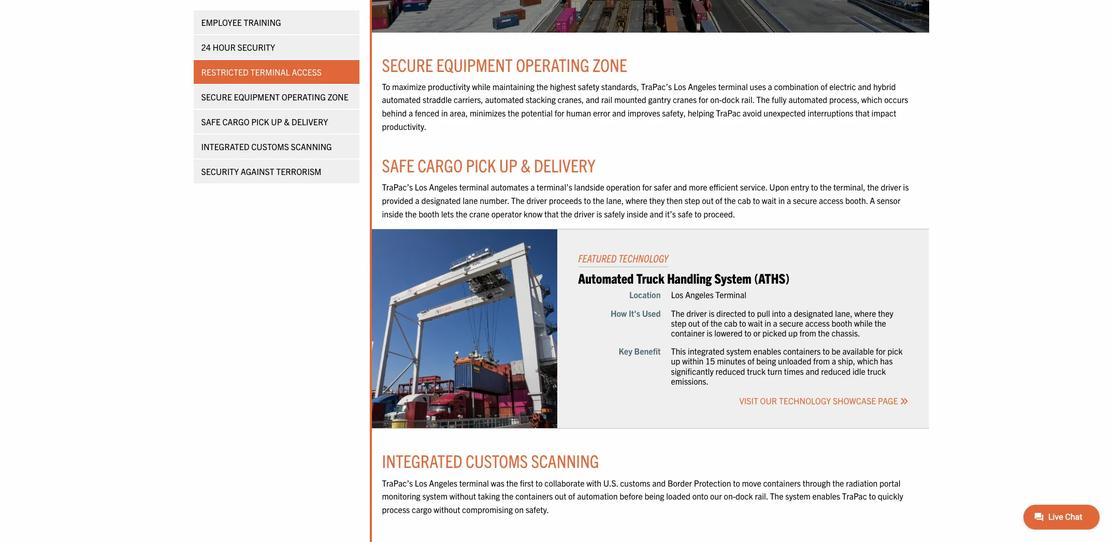 Task type: describe. For each thing, give the bounding box(es) containing it.
booth inside trapac's los angeles terminal automates a terminal's landside operation for safer and more efficient service. upon entry to the terminal, the driver is provided a designated lane number. the driver proceeds to the lane, where they then step out of the cab to wait in a secure access booth. a sensor inside the booth lets the crane operator know that the driver is safely inside and it's safe to proceed.
[[419, 209, 439, 219]]

how it's used
[[611, 308, 661, 318]]

location
[[629, 290, 661, 300]]

it's
[[629, 308, 640, 318]]

terminal for safe cargo pick up & delivery
[[459, 182, 489, 192]]

0 vertical spatial integrated customs scanning
[[201, 141, 332, 152]]

solid image
[[900, 397, 908, 406]]

system inside this integrated system enables containers to be available for pick up within 15 minutes of being unloaded from a ship, which has significantly reduced truck turn times and reduced idle truck emissions.
[[726, 346, 752, 356]]

on
[[515, 504, 524, 515]]

maintaining
[[492, 81, 535, 92]]

error
[[593, 108, 610, 118]]

the right through on the right bottom of page
[[833, 478, 844, 488]]

for inside trapac's los angeles terminal automates a terminal's landside operation for safer and more efficient service. upon entry to the terminal, the driver is provided a designated lane number. the driver proceeds to the lane, where they then step out of the cab to wait in a secure access booth. a sensor inside the booth lets the crane operator know that the driver is safely inside and it's safe to proceed.
[[642, 182, 652, 192]]

the left chassis.
[[818, 328, 830, 338]]

the right was
[[506, 478, 518, 488]]

a right provided
[[415, 195, 419, 206]]

wait inside trapac's los angeles terminal automates a terminal's landside operation for safer and more efficient service. upon entry to the terminal, the driver is provided a designated lane number. the driver proceeds to the lane, where they then step out of the cab to wait in a secure access booth. a sensor inside the booth lets the crane operator know that the driver is safely inside and it's safe to proceed.
[[762, 195, 776, 206]]

los inside to maximize productivity while maintaining the highest safety standards, trapac's los angeles terminal uses a combination of electric and hybrid automated straddle carriers, automated stacking cranes, and rail mounted gantry cranes for on-dock rail. the fully automated process, which occurs behind a fenced in area, minimizes the potential for human error and improves safety, helping trapac avoid unexpected interruptions that impact productivity.
[[674, 81, 686, 92]]

in for safe cargo pick up & delivery
[[778, 195, 785, 206]]

while inside to maximize productivity while maintaining the highest safety standards, trapac's los angeles terminal uses a combination of electric and hybrid automated straddle carriers, automated stacking cranes, and rail mounted gantry cranes for on-dock rail. the fully automated process, which occurs behind a fenced in area, minimizes the potential for human error and improves safety, helping trapac avoid unexpected interruptions that impact productivity.
[[472, 81, 491, 92]]

which inside to maximize productivity while maintaining the highest safety standards, trapac's los angeles terminal uses a combination of electric and hybrid automated straddle carriers, automated stacking cranes, and rail mounted gantry cranes for on-dock rail. the fully automated process, which occurs behind a fenced in area, minimizes the potential for human error and improves safety, helping trapac avoid unexpected interruptions that impact productivity.
[[861, 95, 882, 105]]

1 vertical spatial &
[[521, 154, 531, 176]]

featured
[[578, 252, 617, 265]]

where inside the driver is directed to pull into a designated lane, where they step out of the cab to wait in a secure access booth while the container is lowered to or picked up from the chassis.
[[854, 308, 876, 318]]

0 horizontal spatial secure
[[201, 92, 232, 102]]

a
[[870, 195, 875, 206]]

of inside the driver is directed to pull into a designated lane, where they step out of the cab to wait in a secure access booth while the container is lowered to or picked up from the chassis.
[[702, 318, 709, 328]]

driver inside the driver is directed to pull into a designated lane, where they step out of the cab to wait in a secure access booth while the container is lowered to or picked up from the chassis.
[[686, 308, 707, 318]]

0 horizontal spatial terminal
[[250, 67, 290, 77]]

to maximize productivity while maintaining the highest safety standards, trapac's los angeles terminal uses a combination of electric and hybrid automated straddle carriers, automated stacking cranes, and rail mounted gantry cranes for on-dock rail. the fully automated process, which occurs behind a fenced in area, minimizes the potential for human error and improves safety, helping trapac avoid unexpected interruptions that impact productivity.
[[382, 81, 908, 131]]

a left terminal's
[[530, 182, 535, 192]]

operator
[[491, 209, 522, 219]]

and left hybrid
[[858, 81, 871, 92]]

1 horizontal spatial secure equipment operating zone
[[382, 53, 627, 75]]

restricted terminal access link
[[193, 60, 359, 84]]

0 horizontal spatial system
[[422, 491, 448, 502]]

angeles down handling
[[685, 290, 714, 300]]

into
[[772, 308, 786, 318]]

0 vertical spatial integrated
[[201, 141, 249, 152]]

the down provided
[[405, 209, 417, 219]]

a down upon
[[787, 195, 791, 206]]

the down "los angeles terminal"
[[711, 318, 722, 328]]

upon
[[769, 182, 789, 192]]

the inside trapac's los angeles terminal automates a terminal's landside operation for safer and more efficient service. upon entry to the terminal, the driver is provided a designated lane number. the driver proceeds to the lane, where they then step out of the cab to wait in a secure access booth. a sensor inside the booth lets the crane operator know that the driver is safely inside and it's safe to proceed.
[[511, 195, 525, 206]]

and down safety at the top of page
[[586, 95, 599, 105]]

trapac inside trapac's los angeles terminal was the first to collaborate with u.s. customs and border protection to move containers through the radiation portal monitoring system without taking the containers out of automation before being loaded onto our on-dock rail. the system enables trapac to quickly process cargo without compromising on safety.
[[842, 491, 867, 502]]

0 vertical spatial secure
[[382, 53, 433, 75]]

15
[[706, 356, 715, 366]]

2 vertical spatial containers
[[515, 491, 553, 502]]

portal
[[880, 478, 901, 488]]

pick
[[888, 346, 903, 356]]

cranes,
[[558, 95, 584, 105]]

for inside this integrated system enables containers to be available for pick up within 15 minutes of being unloaded from a ship, which has significantly reduced truck turn times and reduced idle truck emissions.
[[876, 346, 886, 356]]

the down was
[[502, 491, 513, 502]]

maximize
[[392, 81, 426, 92]]

which inside this integrated system enables containers to be available for pick up within 15 minutes of being unloaded from a ship, which has significantly reduced truck turn times and reduced idle truck emissions.
[[857, 356, 878, 366]]

security against terrorism
[[201, 166, 321, 177]]

key benefit
[[619, 346, 661, 356]]

customs
[[620, 478, 650, 488]]

2 horizontal spatial system
[[785, 491, 811, 502]]

to inside this integrated system enables containers to be available for pick up within 15 minutes of being unloaded from a ship, which has significantly reduced truck turn times and reduced idle truck emissions.
[[823, 346, 830, 356]]

potential
[[521, 108, 553, 118]]

1 truck from the left
[[747, 366, 766, 376]]

2 truck from the left
[[867, 366, 886, 376]]

restricted terminal access
[[201, 67, 322, 77]]

0 horizontal spatial customs
[[251, 141, 289, 152]]

visit our technology showcase page link
[[739, 396, 908, 406]]

secure inside the driver is directed to pull into a designated lane, where they step out of the cab to wait in a secure access booth while the container is lowered to or picked up from the chassis.
[[779, 318, 803, 328]]

0 horizontal spatial safe
[[201, 117, 221, 127]]

know
[[524, 209, 543, 219]]

driver up know
[[527, 195, 547, 206]]

cargo
[[412, 504, 432, 515]]

compromising
[[462, 504, 513, 515]]

the down "proceeds"
[[561, 209, 572, 219]]

hybrid
[[873, 81, 896, 92]]

a up the productivity.
[[409, 108, 413, 118]]

a right uses
[[768, 81, 772, 92]]

enables inside this integrated system enables containers to be available for pick up within 15 minutes of being unloaded from a ship, which has significantly reduced truck turn times and reduced idle truck emissions.
[[753, 346, 781, 356]]

the right lets
[[456, 209, 467, 219]]

in for secure equipment operating zone
[[441, 108, 448, 118]]

out inside the driver is directed to pull into a designated lane, where they step out of the cab to wait in a secure access booth while the container is lowered to or picked up from the chassis.
[[688, 318, 700, 328]]

secure inside trapac's los angeles terminal automates a terminal's landside operation for safer and more efficient service. upon entry to the terminal, the driver is provided a designated lane number. the driver proceeds to the lane, where they then step out of the cab to wait in a secure access booth. a sensor inside the booth lets the crane operator know that the driver is safely inside and it's safe to proceed.
[[793, 195, 817, 206]]

uses
[[750, 81, 766, 92]]

number.
[[480, 195, 509, 206]]

picked
[[762, 328, 787, 338]]

0 horizontal spatial delivery
[[292, 117, 328, 127]]

up inside the driver is directed to pull into a designated lane, where they step out of the cab to wait in a secure access booth while the container is lowered to or picked up from the chassis.
[[788, 328, 798, 338]]

and up then
[[674, 182, 687, 192]]

standards,
[[601, 81, 639, 92]]

lane
[[463, 195, 478, 206]]

through
[[803, 478, 831, 488]]

rail
[[601, 95, 612, 105]]

0 vertical spatial pick
[[251, 117, 269, 127]]

trapac inside to maximize productivity while maintaining the highest safety standards, trapac's los angeles terminal uses a combination of electric and hybrid automated straddle carriers, automated stacking cranes, and rail mounted gantry cranes for on-dock rail. the fully automated process, which occurs behind a fenced in area, minimizes the potential for human error and improves safety, helping trapac avoid unexpected interruptions that impact productivity.
[[716, 108, 741, 118]]

it's
[[665, 209, 676, 219]]

los inside trapac's los angeles terminal was the first to collaborate with u.s. customs and border protection to move containers through the radiation portal monitoring system without taking the containers out of automation before being loaded onto our on-dock rail. the system enables trapac to quickly process cargo without compromising on safety.
[[415, 478, 427, 488]]

border
[[668, 478, 692, 488]]

1 horizontal spatial cargo
[[418, 154, 463, 176]]

chassis.
[[832, 328, 860, 338]]

1 horizontal spatial customs
[[466, 450, 528, 472]]

0 vertical spatial cargo
[[222, 117, 249, 127]]

access inside trapac's los angeles terminal automates a terminal's landside operation for safer and more efficient service. upon entry to the terminal, the driver is provided a designated lane number. the driver proceeds to the lane, where they then step out of the cab to wait in a secure access booth. a sensor inside the booth lets the crane operator know that the driver is safely inside and it's safe to proceed.
[[819, 195, 843, 206]]

from inside the driver is directed to pull into a designated lane, where they step out of the cab to wait in a secure access booth while the container is lowered to or picked up from the chassis.
[[800, 328, 816, 338]]

cranes
[[673, 95, 697, 105]]

the up stacking
[[536, 81, 548, 92]]

radiation
[[846, 478, 878, 488]]

lowered
[[714, 328, 743, 338]]

1 vertical spatial safe
[[382, 154, 414, 176]]

dock inside trapac's los angeles terminal was the first to collaborate with u.s. customs and border protection to move containers through the radiation portal monitoring system without taking the containers out of automation before being loaded onto our on-dock rail. the system enables trapac to quickly process cargo without compromising on safety.
[[736, 491, 753, 502]]

the up a at the right top
[[867, 182, 879, 192]]

0 vertical spatial scanning
[[291, 141, 332, 152]]

terminal,
[[834, 182, 865, 192]]

system
[[714, 269, 752, 287]]

1 horizontal spatial integrated
[[382, 450, 462, 472]]

collaborate
[[545, 478, 585, 488]]

truck
[[636, 269, 664, 287]]

1 vertical spatial safe cargo pick up & delivery
[[382, 154, 595, 176]]

onto
[[692, 491, 708, 502]]

that inside trapac's los angeles terminal automates a terminal's landside operation for safer and more efficient service. upon entry to the terminal, the driver is provided a designated lane number. the driver proceeds to the lane, where they then step out of the cab to wait in a secure access booth. a sensor inside the booth lets the crane operator know that the driver is safely inside and it's safe to proceed.
[[544, 209, 559, 219]]

0 horizontal spatial up
[[271, 117, 282, 127]]

automated
[[578, 269, 634, 287]]

minutes
[[717, 356, 746, 366]]

avoid
[[743, 108, 762, 118]]

0 vertical spatial without
[[449, 491, 476, 502]]

move
[[742, 478, 761, 488]]

that inside to maximize productivity while maintaining the highest safety standards, trapac's los angeles terminal uses a combination of electric and hybrid automated straddle carriers, automated stacking cranes, and rail mounted gantry cranes for on-dock rail. the fully automated process, which occurs behind a fenced in area, minimizes the potential for human error and improves safety, helping trapac avoid unexpected interruptions that impact productivity.
[[855, 108, 870, 118]]

0 horizontal spatial zone
[[328, 92, 348, 102]]

access
[[292, 67, 322, 77]]

access inside the driver is directed to pull into a designated lane, where they step out of the cab to wait in a secure access booth while the container is lowered to or picked up from the chassis.
[[805, 318, 830, 328]]

trapac's los angeles terminal automates a terminal's landside operation for safer and more efficient service. upon entry to the terminal, the driver is provided a designated lane number. the driver proceeds to the lane, where they then step out of the cab to wait in a secure access booth. a sensor inside the booth lets the crane operator know that the driver is safely inside and it's safe to proceed.
[[382, 182, 909, 219]]

angeles inside to maximize productivity while maintaining the highest safety standards, trapac's los angeles terminal uses a combination of electric and hybrid automated straddle carriers, automated stacking cranes, and rail mounted gantry cranes for on-dock rail. the fully automated process, which occurs behind a fenced in area, minimizes the potential for human error and improves safety, helping trapac avoid unexpected interruptions that impact productivity.
[[688, 81, 716, 92]]

1 vertical spatial without
[[434, 504, 460, 515]]

booth.
[[845, 195, 868, 206]]

highest
[[550, 81, 576, 92]]

driver up sensor
[[881, 182, 901, 192]]

0 horizontal spatial safe cargo pick up & delivery
[[201, 117, 328, 127]]

safety
[[578, 81, 599, 92]]

0 vertical spatial &
[[284, 117, 290, 127]]

step inside trapac's los angeles terminal automates a terminal's landside operation for safer and more efficient service. upon entry to the terminal, the driver is provided a designated lane number. the driver proceeds to the lane, where they then step out of the cab to wait in a secure access booth. a sensor inside the booth lets the crane operator know that the driver is safely inside and it's safe to proceed.
[[685, 195, 700, 206]]

1 horizontal spatial up
[[499, 154, 517, 176]]

of inside trapac's los angeles terminal was the first to collaborate with u.s. customs and border protection to move containers through the radiation portal monitoring system without taking the containers out of automation before being loaded onto our on-dock rail. the system enables trapac to quickly process cargo without compromising on safety.
[[568, 491, 575, 502]]

1 horizontal spatial terminal
[[716, 290, 746, 300]]

lane, inside the driver is directed to pull into a designated lane, where they step out of the cab to wait in a secure access booth while the container is lowered to or picked up from the chassis.
[[835, 308, 853, 318]]

and inside this integrated system enables containers to be available for pick up within 15 minutes of being unloaded from a ship, which has significantly reduced truck turn times and reduced idle truck emissions.
[[806, 366, 819, 376]]

employee training
[[201, 17, 281, 27]]

was
[[491, 478, 504, 488]]

they inside trapac's los angeles terminal automates a terminal's landside operation for safer and more efficient service. upon entry to the terminal, the driver is provided a designated lane number. the driver proceeds to the lane, where they then step out of the cab to wait in a secure access booth. a sensor inside the booth lets the crane operator know that the driver is safely inside and it's safe to proceed.
[[649, 195, 665, 206]]

1 inside from the left
[[382, 209, 403, 219]]

lane, inside trapac's los angeles terminal automates a terminal's landside operation for safer and more efficient service. upon entry to the terminal, the driver is provided a designated lane number. the driver proceeds to the lane, where they then step out of the cab to wait in a secure access booth. a sensor inside the booth lets the crane operator know that the driver is safely inside and it's safe to proceed.
[[606, 195, 624, 206]]

electric
[[829, 81, 856, 92]]

cab inside the driver is directed to pull into a designated lane, where they step out of the cab to wait in a secure access booth while the container is lowered to or picked up from the chassis.
[[724, 318, 737, 328]]

provided
[[382, 195, 413, 206]]

idle
[[853, 366, 865, 376]]

safety,
[[662, 108, 686, 118]]

while inside the driver is directed to pull into a designated lane, where they step out of the cab to wait in a secure access booth while the container is lowered to or picked up from the chassis.
[[854, 318, 873, 328]]

rail. inside to maximize productivity while maintaining the highest safety standards, trapac's los angeles terminal uses a combination of electric and hybrid automated straddle carriers, automated stacking cranes, and rail mounted gantry cranes for on-dock rail. the fully automated process, which occurs behind a fenced in area, minimizes the potential for human error and improves safety, helping trapac avoid unexpected interruptions that impact productivity.
[[741, 95, 755, 105]]

straddle
[[423, 95, 452, 105]]

enables inside trapac's los angeles terminal was the first to collaborate with u.s. customs and border protection to move containers through the radiation portal monitoring system without taking the containers out of automation before being loaded onto our on-dock rail. the system enables trapac to quickly process cargo without compromising on safety.
[[812, 491, 840, 502]]

visit
[[739, 396, 758, 406]]

0 horizontal spatial equipment
[[234, 92, 280, 102]]

minimizes
[[470, 108, 506, 118]]

to
[[382, 81, 390, 92]]

integrated
[[688, 346, 724, 356]]

fenced
[[415, 108, 439, 118]]

0 vertical spatial security
[[237, 42, 275, 52]]

where inside trapac's los angeles terminal automates a terminal's landside operation for safer and more efficient service. upon entry to the terminal, the driver is provided a designated lane number. the driver proceeds to the lane, where they then step out of the cab to wait in a secure access booth. a sensor inside the booth lets the crane operator know that the driver is safely inside and it's safe to proceed.
[[626, 195, 647, 206]]

behind
[[382, 108, 407, 118]]

the inside trapac's los angeles terminal was the first to collaborate with u.s. customs and border protection to move containers through the radiation portal monitoring system without taking the containers out of automation before being loaded onto our on-dock rail. the system enables trapac to quickly process cargo without compromising on safety.
[[770, 491, 783, 502]]

and left it's
[[650, 209, 663, 219]]

and right error
[[612, 108, 626, 118]]

safe
[[678, 209, 693, 219]]

1 vertical spatial security
[[201, 166, 239, 177]]

then
[[667, 195, 683, 206]]

quickly
[[878, 491, 903, 502]]

process
[[382, 504, 410, 515]]



Task type: vqa. For each thing, say whether or not it's contained in the screenshot.
has
yes



Task type: locate. For each thing, give the bounding box(es) containing it.
trapac's up 'gantry'
[[641, 81, 672, 92]]

efficient
[[709, 182, 738, 192]]

0 vertical spatial technology
[[619, 252, 668, 265]]

integrated
[[201, 141, 249, 152], [382, 450, 462, 472]]

times
[[784, 366, 804, 376]]

safe cargo pick up & delivery link
[[193, 110, 359, 134]]

monitoring
[[382, 491, 421, 502]]

0 horizontal spatial enables
[[753, 346, 781, 356]]

1 vertical spatial trapac
[[842, 491, 867, 502]]

where
[[626, 195, 647, 206], [854, 308, 876, 318]]

1 vertical spatial which
[[857, 356, 878, 366]]

technology up truck
[[619, 252, 668, 265]]

enables down through on the right bottom of page
[[812, 491, 840, 502]]

being inside trapac's los angeles terminal was the first to collaborate with u.s. customs and border protection to move containers through the radiation portal monitoring system without taking the containers out of automation before being loaded onto our on-dock rail. the system enables trapac to quickly process cargo without compromising on safety.
[[645, 491, 664, 502]]

more
[[689, 182, 707, 192]]

3 automated from the left
[[789, 95, 827, 105]]

1 vertical spatial secure
[[779, 318, 803, 328]]

proceeds
[[549, 195, 582, 206]]

1 horizontal spatial reduced
[[821, 366, 851, 376]]

without left taking
[[449, 491, 476, 502]]

0 horizontal spatial technology
[[619, 252, 668, 265]]

1 horizontal spatial that
[[855, 108, 870, 118]]

of inside to maximize productivity while maintaining the highest safety standards, trapac's los angeles terminal uses a combination of electric and hybrid automated straddle carriers, automated stacking cranes, and rail mounted gantry cranes for on-dock rail. the fully automated process, which occurs behind a fenced in area, minimizes the potential for human error and improves safety, helping trapac avoid unexpected interruptions that impact productivity.
[[821, 81, 828, 92]]

out inside trapac's los angeles terminal was the first to collaborate with u.s. customs and border protection to move containers through the radiation portal monitoring system without taking the containers out of automation before being loaded onto our on-dock rail. the system enables trapac to quickly process cargo without compromising on safety.
[[555, 491, 566, 502]]

1 vertical spatial wait
[[748, 318, 763, 328]]

terminal inside trapac's los angeles terminal was the first to collaborate with u.s. customs and border protection to move containers through the radiation portal monitoring system without taking the containers out of automation before being loaded onto our on-dock rail. the system enables trapac to quickly process cargo without compromising on safety.
[[459, 478, 489, 488]]

handling
[[667, 269, 712, 287]]

secure equipment operating zone up maintaining
[[382, 53, 627, 75]]

while up carriers,
[[472, 81, 491, 92]]

0 horizontal spatial out
[[555, 491, 566, 502]]

ship,
[[838, 356, 855, 366]]

up down secure equipment operating zone link
[[271, 117, 282, 127]]

this
[[671, 346, 686, 356]]

the right chassis.
[[875, 318, 886, 328]]

scanning up terrorism
[[291, 141, 332, 152]]

being left unloaded in the right of the page
[[756, 356, 776, 366]]

inside down provided
[[382, 209, 403, 219]]

safer
[[654, 182, 672, 192]]

24 hour security link
[[193, 35, 359, 59]]

1 reduced from the left
[[716, 366, 745, 376]]

1 horizontal spatial where
[[854, 308, 876, 318]]

protection
[[694, 478, 731, 488]]

1 vertical spatial being
[[645, 491, 664, 502]]

secure up maximize
[[382, 53, 433, 75]]

scanning up collaborate
[[531, 450, 599, 472]]

1 horizontal spatial scanning
[[531, 450, 599, 472]]

equipment up productivity
[[436, 53, 513, 75]]

sensor
[[877, 195, 901, 206]]

while up available
[[854, 318, 873, 328]]

dock down the move
[[736, 491, 753, 502]]

1 vertical spatial dock
[[736, 491, 753, 502]]

system up cargo
[[422, 491, 448, 502]]

unloaded
[[778, 356, 811, 366]]

delivery
[[292, 117, 328, 127], [534, 154, 595, 176]]

1 vertical spatial customs
[[466, 450, 528, 472]]

wait inside the driver is directed to pull into a designated lane, where they step out of the cab to wait in a secure access booth while the container is lowered to or picked up from the chassis.
[[748, 318, 763, 328]]

integrated customs scanning
[[201, 141, 332, 152], [382, 450, 599, 472]]

customs down the safe cargo pick up & delivery link
[[251, 141, 289, 152]]

of right minutes
[[748, 356, 754, 366]]

1 automated from the left
[[382, 95, 421, 105]]

out up the integrated
[[688, 318, 700, 328]]

trapac's up monitoring
[[382, 478, 413, 488]]

containers up times
[[783, 346, 821, 356]]

trapac's inside trapac's los angeles terminal was the first to collaborate with u.s. customs and border protection to move containers through the radiation portal monitoring system without taking the containers out of automation before being loaded onto our on-dock rail. the system enables trapac to quickly process cargo without compromising on safety.
[[382, 478, 413, 488]]

cargo up lets
[[418, 154, 463, 176]]

dock
[[722, 95, 739, 105], [736, 491, 753, 502]]

dock inside to maximize productivity while maintaining the highest safety standards, trapac's los angeles terminal uses a combination of electric and hybrid automated straddle carriers, automated stacking cranes, and rail mounted gantry cranes for on-dock rail. the fully automated process, which occurs behind a fenced in area, minimizes the potential for human error and improves safety, helping trapac avoid unexpected interruptions that impact productivity.
[[722, 95, 739, 105]]

secure right pull
[[779, 318, 803, 328]]

0 vertical spatial designated
[[421, 195, 461, 206]]

helping
[[688, 108, 714, 118]]

angeles up lets
[[429, 182, 457, 192]]

in down upon
[[778, 195, 785, 206]]

1 horizontal spatial up
[[788, 328, 798, 338]]

1 vertical spatial secure equipment operating zone
[[201, 92, 348, 102]]

containers right the move
[[763, 478, 801, 488]]

of up "proceed."
[[716, 195, 722, 206]]

0 horizontal spatial that
[[544, 209, 559, 219]]

0 horizontal spatial inside
[[382, 209, 403, 219]]

which up "impact"
[[861, 95, 882, 105]]

key
[[619, 346, 632, 356]]

step down more
[[685, 195, 700, 206]]

for up helping
[[699, 95, 708, 105]]

terminal's
[[537, 182, 572, 192]]

trapac's inside trapac's los angeles terminal automates a terminal's landside operation for safer and more efficient service. upon entry to the terminal, the driver is provided a designated lane number. the driver proceeds to the lane, where they then step out of the cab to wait in a secure access booth. a sensor inside the booth lets the crane operator know that the driver is safely inside and it's safe to proceed.
[[382, 182, 413, 192]]

in left into
[[765, 318, 771, 328]]

1 horizontal spatial zone
[[593, 53, 627, 75]]

driver down "proceeds"
[[574, 209, 595, 219]]

u.s.
[[603, 478, 618, 488]]

terminal left uses
[[718, 81, 748, 92]]

terminal for integrated customs scanning
[[459, 478, 489, 488]]

being inside this integrated system enables containers to be available for pick up within 15 minutes of being unloaded from a ship, which has significantly reduced truck turn times and reduced idle truck emissions.
[[756, 356, 776, 366]]

in inside trapac's los angeles terminal automates a terminal's landside operation for safer and more efficient service. upon entry to the terminal, the driver is provided a designated lane number. the driver proceeds to the lane, where they then step out of the cab to wait in a secure access booth. a sensor inside the booth lets the crane operator know that the driver is safely inside and it's safe to proceed.
[[778, 195, 785, 206]]

the left the potential
[[508, 108, 519, 118]]

containers inside this integrated system enables containers to be available for pick up within 15 minutes of being unloaded from a ship, which has significantly reduced truck turn times and reduced idle truck emissions.
[[783, 346, 821, 356]]

integrated customs scanning up security against terrorism
[[201, 141, 332, 152]]

from inside this integrated system enables containers to be available for pick up within 15 minutes of being unloaded from a ship, which has significantly reduced truck turn times and reduced idle truck emissions.
[[813, 356, 830, 366]]

the down landside
[[593, 195, 604, 206]]

operating up highest
[[516, 53, 589, 75]]

occurs
[[884, 95, 908, 105]]

terminal up taking
[[459, 478, 489, 488]]

of inside this integrated system enables containers to be available for pick up within 15 minutes of being unloaded from a ship, which has significantly reduced truck turn times and reduced idle truck emissions.
[[748, 356, 754, 366]]

system down through on the right bottom of page
[[785, 491, 811, 502]]

1 horizontal spatial delivery
[[534, 154, 595, 176]]

0 horizontal spatial cab
[[724, 318, 737, 328]]

0 vertical spatial they
[[649, 195, 665, 206]]

a inside this integrated system enables containers to be available for pick up within 15 minutes of being unloaded from a ship, which has significantly reduced truck turn times and reduced idle truck emissions.
[[832, 356, 836, 366]]

truck
[[747, 366, 766, 376], [867, 366, 886, 376]]

1 horizontal spatial rail.
[[755, 491, 768, 502]]

out
[[702, 195, 714, 206], [688, 318, 700, 328], [555, 491, 566, 502]]

on- right our
[[724, 491, 736, 502]]

operation
[[606, 182, 640, 192]]

employee
[[201, 17, 242, 27]]

trapac's los angeles terminal was the first to collaborate with u.s. customs and border protection to move containers through the radiation portal monitoring system without taking the containers out of automation before being loaded onto our on-dock rail. the system enables trapac to quickly process cargo without compromising on safety.
[[382, 478, 903, 515]]

trapac's inside to maximize productivity while maintaining the highest safety standards, trapac's los angeles terminal uses a combination of electric and hybrid automated straddle carriers, automated stacking cranes, and rail mounted gantry cranes for on-dock rail. the fully automated process, which occurs behind a fenced in area, minimizes the potential for human error and improves safety, helping trapac avoid unexpected interruptions that impact productivity.
[[641, 81, 672, 92]]

cab inside trapac's los angeles terminal automates a terminal's landside operation for safer and more efficient service. upon entry to the terminal, the driver is provided a designated lane number. the driver proceeds to the lane, where they then step out of the cab to wait in a secure access booth. a sensor inside the booth lets the crane operator know that the driver is safely inside and it's safe to proceed.
[[738, 195, 751, 206]]

be
[[832, 346, 841, 356]]

being right before
[[645, 491, 664, 502]]

where up chassis.
[[854, 308, 876, 318]]

trapac's for integrated customs scanning
[[382, 478, 413, 488]]

designated up lets
[[421, 195, 461, 206]]

designated inside trapac's los angeles terminal automates a terminal's landside operation for safer and more efficient service. upon entry to the terminal, the driver is provided a designated lane number. the driver proceeds to the lane, where they then step out of the cab to wait in a secure access booth. a sensor inside the booth lets the crane operator know that the driver is safely inside and it's safe to proceed.
[[421, 195, 461, 206]]

& down secure equipment operating zone link
[[284, 117, 290, 127]]

2 automated from the left
[[485, 95, 524, 105]]

0 horizontal spatial truck
[[747, 366, 766, 376]]

of left electric
[[821, 81, 828, 92]]

1 vertical spatial technology
[[779, 396, 831, 406]]

delivery up integrated customs scanning link
[[292, 117, 328, 127]]

1 vertical spatial up
[[499, 154, 517, 176]]

integrated up against
[[201, 141, 249, 152]]

on-
[[710, 95, 722, 105], [724, 491, 736, 502]]

terrorism
[[276, 166, 321, 177]]

angeles inside trapac's los angeles terminal automates a terminal's landside operation for safer and more efficient service. upon entry to the terminal, the driver is provided a designated lane number. the driver proceeds to the lane, where they then step out of the cab to wait in a secure access booth. a sensor inside the booth lets the crane operator know that the driver is safely inside and it's safe to proceed.
[[429, 182, 457, 192]]

in
[[441, 108, 448, 118], [778, 195, 785, 206], [765, 318, 771, 328]]

service.
[[740, 182, 767, 192]]

driver
[[881, 182, 901, 192], [527, 195, 547, 206], [574, 209, 595, 219], [686, 308, 707, 318]]

wait down upon
[[762, 195, 776, 206]]

process,
[[829, 95, 859, 105]]

proceed.
[[704, 209, 735, 219]]

with
[[586, 478, 601, 488]]

0 vertical spatial where
[[626, 195, 647, 206]]

out inside trapac's los angeles terminal automates a terminal's landside operation for safer and more efficient service. upon entry to the terminal, the driver is provided a designated lane number. the driver proceeds to the lane, where they then step out of the cab to wait in a secure access booth. a sensor inside the booth lets the crane operator know that the driver is safely inside and it's safe to proceed.
[[702, 195, 714, 206]]

from up unloaded in the right of the page
[[800, 328, 816, 338]]

2 horizontal spatial in
[[778, 195, 785, 206]]

1 horizontal spatial on-
[[724, 491, 736, 502]]

integrated customs scanning link
[[193, 135, 359, 159]]

integrated customs scanning up was
[[382, 450, 599, 472]]

terminal inside to maximize productivity while maintaining the highest safety standards, trapac's los angeles terminal uses a combination of electric and hybrid automated straddle carriers, automated stacking cranes, and rail mounted gantry cranes for on-dock rail. the fully automated process, which occurs behind a fenced in area, minimizes the potential for human error and improves safety, helping trapac avoid unexpected interruptions that impact productivity.
[[718, 81, 748, 92]]

cab down service. at the right top of the page
[[738, 195, 751, 206]]

1 horizontal spatial in
[[765, 318, 771, 328]]

and inside trapac's los angeles terminal was the first to collaborate with u.s. customs and border protection to move containers through the radiation portal monitoring system without taking the containers out of automation before being loaded onto our on-dock rail. the system enables trapac to quickly process cargo without compromising on safety.
[[652, 478, 666, 488]]

in inside the driver is directed to pull into a designated lane, where they step out of the cab to wait in a secure access booth while the container is lowered to or picked up from the chassis.
[[765, 318, 771, 328]]

0 horizontal spatial automated
[[382, 95, 421, 105]]

1 vertical spatial enables
[[812, 491, 840, 502]]

of inside trapac's los angeles terminal automates a terminal's landside operation for safer and more efficient service. upon entry to the terminal, the driver is provided a designated lane number. the driver proceeds to the lane, where they then step out of the cab to wait in a secure access booth. a sensor inside the booth lets the crane operator know that the driver is safely inside and it's safe to proceed.
[[716, 195, 722, 206]]

1 vertical spatial out
[[688, 318, 700, 328]]

1 horizontal spatial pick
[[466, 154, 496, 176]]

2 reduced from the left
[[821, 366, 851, 376]]

and left the border on the bottom right
[[652, 478, 666, 488]]

lets
[[441, 209, 454, 219]]

up
[[788, 328, 798, 338], [671, 356, 680, 366]]

system down "lowered"
[[726, 346, 752, 356]]

angeles inside trapac's los angeles terminal was the first to collaborate with u.s. customs and border protection to move containers through the radiation portal monitoring system without taking the containers out of automation before being loaded onto our on-dock rail. the system enables trapac to quickly process cargo without compromising on safety.
[[429, 478, 457, 488]]

0 vertical spatial enables
[[753, 346, 781, 356]]

significantly
[[671, 366, 714, 376]]

1 horizontal spatial equipment
[[436, 53, 513, 75]]

1 vertical spatial in
[[778, 195, 785, 206]]

1 horizontal spatial enables
[[812, 491, 840, 502]]

lane, up safely
[[606, 195, 624, 206]]

rail. inside trapac's los angeles terminal was the first to collaborate with u.s. customs and border protection to move containers through the radiation portal monitoring system without taking the containers out of automation before being loaded onto our on-dock rail. the system enables trapac to quickly process cargo without compromising on safety.
[[755, 491, 768, 502]]

0 vertical spatial up
[[788, 328, 798, 338]]

0 vertical spatial wait
[[762, 195, 776, 206]]

0 vertical spatial on-
[[710, 95, 722, 105]]

our
[[710, 491, 722, 502]]

1 vertical spatial designated
[[794, 308, 833, 318]]

1 vertical spatial where
[[854, 308, 876, 318]]

access down terminal,
[[819, 195, 843, 206]]

human
[[566, 108, 591, 118]]

they inside the driver is directed to pull into a designated lane, where they step out of the cab to wait in a secure access booth while the container is lowered to or picked up from the chassis.
[[878, 308, 894, 318]]

safe
[[201, 117, 221, 127], [382, 154, 414, 176]]

1 horizontal spatial system
[[726, 346, 752, 356]]

a left 'ship,'
[[832, 356, 836, 366]]

cab left or
[[724, 318, 737, 328]]

0 horizontal spatial integrated
[[201, 141, 249, 152]]

24
[[201, 42, 211, 52]]

angeles up cranes
[[688, 81, 716, 92]]

first
[[520, 478, 534, 488]]

1 horizontal spatial cab
[[738, 195, 751, 206]]

out down collaborate
[[555, 491, 566, 502]]

&
[[284, 117, 290, 127], [521, 154, 531, 176]]

los angeles terminal
[[671, 290, 746, 300]]

1 vertical spatial operating
[[282, 92, 326, 102]]

a right pull
[[773, 318, 777, 328]]

1 horizontal spatial being
[[756, 356, 776, 366]]

step inside the driver is directed to pull into a designated lane, where they step out of the cab to wait in a secure access booth while the container is lowered to or picked up from the chassis.
[[671, 318, 686, 328]]

secure equipment operating zone link
[[193, 85, 359, 109]]

designated inside the driver is directed to pull into a designated lane, where they step out of the cab to wait in a secure access booth while the container is lowered to or picked up from the chassis.
[[794, 308, 833, 318]]

scanning
[[291, 141, 332, 152], [531, 450, 599, 472]]

booth up be
[[832, 318, 852, 328]]

out down more
[[702, 195, 714, 206]]

1 horizontal spatial technology
[[779, 396, 831, 406]]

secure equipment operating zone down restricted terminal access link
[[201, 92, 348, 102]]

the inside to maximize productivity while maintaining the highest safety standards, trapac's los angeles terminal uses a combination of electric and hybrid automated straddle carriers, automated stacking cranes, and rail mounted gantry cranes for on-dock rail. the fully automated process, which occurs behind a fenced in area, minimizes the potential for human error and improves safety, helping trapac avoid unexpected interruptions that impact productivity.
[[756, 95, 770, 105]]

0 horizontal spatial lane,
[[606, 195, 624, 206]]

being
[[756, 356, 776, 366], [645, 491, 664, 502]]

1 vertical spatial integrated customs scanning
[[382, 450, 599, 472]]

terminal
[[718, 81, 748, 92], [459, 182, 489, 192], [459, 478, 489, 488]]

which left has
[[857, 356, 878, 366]]

1 horizontal spatial safe cargo pick up & delivery
[[382, 154, 595, 176]]

interruptions
[[808, 108, 853, 118]]

los inside trapac's los angeles terminal automates a terminal's landside operation for safer and more efficient service. upon entry to the terminal, the driver is provided a designated lane number. the driver proceeds to the lane, where they then step out of the cab to wait in a secure access booth. a sensor inside the booth lets the crane operator know that the driver is safely inside and it's safe to proceed.
[[415, 182, 427, 192]]

the inside the driver is directed to pull into a designated lane, where they step out of the cab to wait in a secure access booth while the container is lowered to or picked up from the chassis.
[[671, 308, 685, 318]]

1 vertical spatial scanning
[[531, 450, 599, 472]]

0 vertical spatial cab
[[738, 195, 751, 206]]

technology inside the "featured technology automated truck handling system (aths)"
[[619, 252, 668, 265]]

page
[[878, 396, 898, 406]]

terminal inside trapac's los angeles terminal automates a terminal's landside operation for safer and more efficient service. upon entry to the terminal, the driver is provided a designated lane number. the driver proceeds to the lane, where they then step out of the cab to wait in a secure access booth. a sensor inside the booth lets the crane operator know that the driver is safely inside and it's safe to proceed.
[[459, 182, 489, 192]]

a right into
[[788, 308, 792, 318]]

booth inside the driver is directed to pull into a designated lane, where they step out of the cab to wait in a secure access booth while the container is lowered to or picked up from the chassis.
[[832, 318, 852, 328]]

secure
[[382, 53, 433, 75], [201, 92, 232, 102]]

trapac left avoid
[[716, 108, 741, 118]]

area,
[[450, 108, 468, 118]]

for down cranes,
[[555, 108, 564, 118]]

of down collaborate
[[568, 491, 575, 502]]

benefit
[[634, 346, 661, 356]]

enables down picked
[[753, 346, 781, 356]]

on- inside trapac's los angeles terminal was the first to collaborate with u.s. customs and border protection to move containers through the radiation portal monitoring system without taking the containers out of automation before being loaded onto our on-dock rail. the system enables trapac to quickly process cargo without compromising on safety.
[[724, 491, 736, 502]]

hour
[[213, 42, 236, 52]]

security left against
[[201, 166, 239, 177]]

access left chassis.
[[805, 318, 830, 328]]

designated right into
[[794, 308, 833, 318]]

1 horizontal spatial booth
[[832, 318, 852, 328]]

1 horizontal spatial truck
[[867, 366, 886, 376]]

turn
[[768, 366, 782, 376]]

from
[[800, 328, 816, 338], [813, 356, 830, 366]]

on- up helping
[[710, 95, 722, 105]]

0 vertical spatial operating
[[516, 53, 589, 75]]

automated
[[382, 95, 421, 105], [485, 95, 524, 105], [789, 95, 827, 105]]

in inside to maximize productivity while maintaining the highest safety standards, trapac's los angeles terminal uses a combination of electric and hybrid automated straddle carriers, automated stacking cranes, and rail mounted gantry cranes for on-dock rail. the fully automated process, which occurs behind a fenced in area, minimizes the potential for human error and improves safety, helping trapac avoid unexpected interruptions that impact productivity.
[[441, 108, 448, 118]]

0 vertical spatial zone
[[593, 53, 627, 75]]

improves
[[628, 108, 660, 118]]

equipment down restricted terminal access
[[234, 92, 280, 102]]

1 horizontal spatial designated
[[794, 308, 833, 318]]

2 vertical spatial in
[[765, 318, 771, 328]]

0 vertical spatial trapac's
[[641, 81, 672, 92]]

safe cargo pick up & delivery up automates
[[382, 154, 595, 176]]

2 inside from the left
[[627, 209, 648, 219]]

1 vertical spatial pick
[[466, 154, 496, 176]]

step up 'this'
[[671, 318, 686, 328]]

angeles up cargo
[[429, 478, 457, 488]]

0 horizontal spatial scanning
[[291, 141, 332, 152]]

landside
[[574, 182, 604, 192]]

1 vertical spatial delivery
[[534, 154, 595, 176]]

productivity.
[[382, 121, 426, 131]]

0 horizontal spatial trapac
[[716, 108, 741, 118]]

trapac's for safe cargo pick up & delivery
[[382, 182, 413, 192]]

1 vertical spatial containers
[[763, 478, 801, 488]]

1 horizontal spatial lane,
[[835, 308, 853, 318]]

up inside this integrated system enables containers to be available for pick up within 15 minutes of being unloaded from a ship, which has significantly reduced truck turn times and reduced idle truck emissions.
[[671, 356, 680, 366]]

0 vertical spatial secure equipment operating zone
[[382, 53, 627, 75]]

entry
[[791, 182, 809, 192]]

up left within
[[671, 356, 680, 366]]

the driver is directed to pull into a designated lane, where they step out of the cab to wait in a secure access booth while the container is lowered to or picked up from the chassis.
[[671, 308, 894, 338]]

on- inside to maximize productivity while maintaining the highest safety standards, trapac's los angeles terminal uses a combination of electric and hybrid automated straddle carriers, automated stacking cranes, and rail mounted gantry cranes for on-dock rail. the fully automated process, which occurs behind a fenced in area, minimizes the potential for human error and improves safety, helping trapac avoid unexpected interruptions that impact productivity.
[[710, 95, 722, 105]]

safe cargo pick up & delivery
[[201, 117, 328, 127], [382, 154, 595, 176]]

1 vertical spatial trapac's
[[382, 182, 413, 192]]

1 vertical spatial secure
[[201, 92, 232, 102]]

a
[[768, 81, 772, 92], [409, 108, 413, 118], [530, 182, 535, 192], [415, 195, 419, 206], [787, 195, 791, 206], [788, 308, 792, 318], [773, 318, 777, 328], [832, 356, 836, 366]]

fully
[[772, 95, 787, 105]]

restricted
[[201, 67, 249, 77]]

for left the pick
[[876, 346, 886, 356]]

gantry
[[648, 95, 671, 105]]

they down safer
[[649, 195, 665, 206]]

1 vertical spatial zone
[[328, 92, 348, 102]]

safely
[[604, 209, 625, 219]]

0 vertical spatial delivery
[[292, 117, 328, 127]]

of left "lowered"
[[702, 318, 709, 328]]

inside
[[382, 209, 403, 219], [627, 209, 648, 219]]

pick
[[251, 117, 269, 127], [466, 154, 496, 176]]

the left terminal,
[[820, 182, 832, 192]]

1 vertical spatial on-
[[724, 491, 736, 502]]

the down efficient
[[724, 195, 736, 206]]

how
[[611, 308, 627, 318]]

0 vertical spatial terminal
[[718, 81, 748, 92]]

and right times
[[806, 366, 819, 376]]

1 horizontal spatial inside
[[627, 209, 648, 219]]

without right cargo
[[434, 504, 460, 515]]

1 vertical spatial access
[[805, 318, 830, 328]]

0 horizontal spatial &
[[284, 117, 290, 127]]

they up the pick
[[878, 308, 894, 318]]

for left safer
[[642, 182, 652, 192]]

terminal up lane
[[459, 182, 489, 192]]

1 vertical spatial terminal
[[459, 182, 489, 192]]

0 horizontal spatial cargo
[[222, 117, 249, 127]]

1 horizontal spatial while
[[854, 318, 873, 328]]

directed
[[716, 308, 746, 318]]

wait
[[762, 195, 776, 206], [748, 318, 763, 328]]



